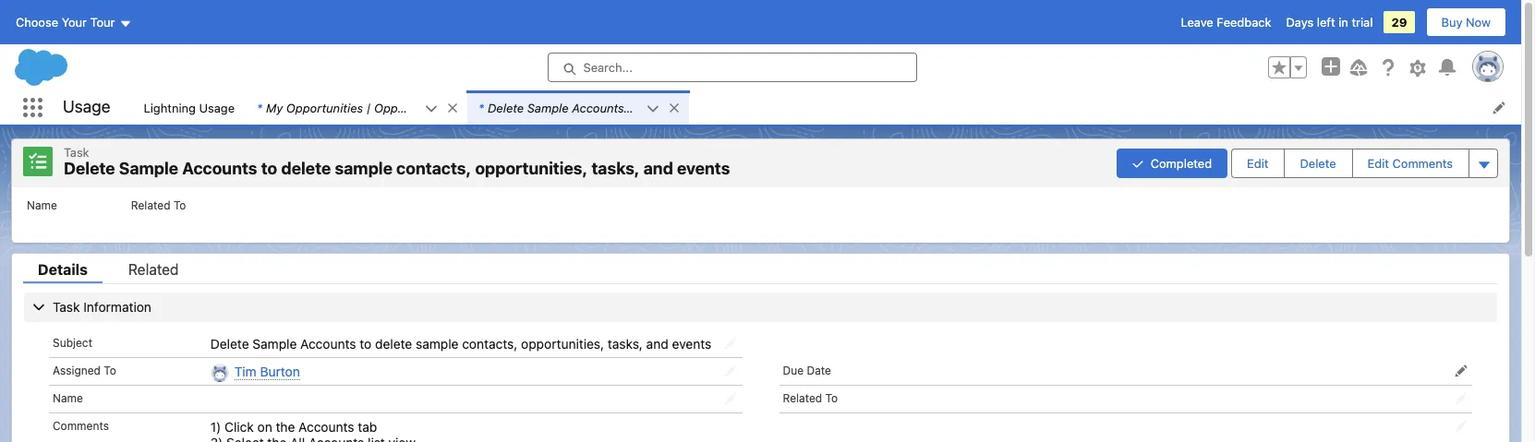 Task type: vqa. For each thing, say whether or not it's contained in the screenshot.
follow up with howard on timing (sample) howard jones (sample)
no



Task type: locate. For each thing, give the bounding box(es) containing it.
list containing name
[[12, 187, 1510, 243]]

1 horizontal spatial to
[[174, 198, 186, 212]]

usage inside 'lightning usage' link
[[199, 100, 235, 115]]

0 vertical spatial opportunities,
[[475, 159, 588, 178]]

choose your tour
[[16, 15, 115, 30]]

buy
[[1442, 15, 1463, 30]]

text default image for * list item
[[668, 101, 681, 114]]

0 vertical spatial sample
[[335, 159, 393, 178]]

opportunities right the |
[[374, 100, 451, 115]]

0 vertical spatial delete
[[281, 159, 331, 178]]

the right "on"
[[276, 419, 295, 435]]

edit
[[1248, 156, 1269, 171], [1368, 156, 1390, 171]]

leave feedback link
[[1181, 15, 1272, 30]]

0 horizontal spatial delete
[[64, 159, 115, 178]]

days left in trial
[[1287, 15, 1374, 30]]

1 horizontal spatial delete
[[210, 336, 249, 352]]

2 edit from the left
[[1368, 156, 1390, 171]]

2 horizontal spatial to
[[826, 392, 838, 406]]

list item containing *
[[246, 91, 468, 125]]

1 text default image from the left
[[446, 101, 459, 114]]

delete for delete
[[1301, 156, 1337, 171]]

0 horizontal spatial to
[[104, 364, 116, 377]]

all
[[290, 435, 305, 443]]

1 horizontal spatial delete
[[375, 336, 412, 352]]

1 vertical spatial events
[[672, 336, 712, 352]]

edit inside button
[[1368, 156, 1390, 171]]

1 vertical spatial tasks,
[[608, 336, 643, 352]]

text default image inside list item
[[446, 101, 459, 114]]

1)
[[210, 419, 221, 435]]

0 vertical spatial to
[[174, 198, 186, 212]]

0 horizontal spatial opportunities
[[286, 100, 363, 115]]

accounts inside task delete sample accounts to delete sample contacts, opportunities, tasks, and events
[[182, 159, 257, 178]]

task
[[64, 145, 89, 160], [53, 299, 80, 315]]

0 vertical spatial and
[[644, 159, 674, 178]]

1 vertical spatial to
[[360, 336, 372, 352]]

list item
[[246, 91, 468, 125]]

usage left lightning
[[63, 97, 110, 117]]

assigned
[[53, 364, 101, 377]]

accounts
[[182, 159, 257, 178], [300, 336, 356, 352], [299, 419, 354, 435], [309, 435, 364, 443]]

opportunities
[[286, 100, 363, 115], [374, 100, 451, 115]]

related to
[[131, 198, 186, 212], [783, 392, 838, 406]]

tasks,
[[592, 159, 640, 178], [608, 336, 643, 352]]

0 vertical spatial related to
[[131, 198, 186, 212]]

1 horizontal spatial related to
[[783, 392, 838, 406]]

to up tab
[[360, 336, 372, 352]]

1 horizontal spatial sample
[[253, 336, 297, 352]]

1 vertical spatial comments
[[53, 419, 109, 433]]

* for * my opportunities | opportunities
[[257, 100, 262, 115]]

edit comments
[[1368, 156, 1454, 171]]

0 vertical spatial name
[[27, 198, 57, 212]]

name down assigned
[[53, 392, 83, 406]]

the
[[276, 419, 295, 435], [267, 435, 287, 443]]

1 vertical spatial group
[[1117, 147, 1499, 180]]

1 horizontal spatial *
[[479, 100, 484, 115]]

1 horizontal spatial comments
[[1393, 156, 1454, 171]]

to down my on the left top of the page
[[261, 159, 277, 178]]

0 horizontal spatial sample
[[335, 159, 393, 178]]

edit inside button
[[1248, 156, 1269, 171]]

delete down my on the left top of the page
[[281, 159, 331, 178]]

0 horizontal spatial text default image
[[446, 101, 459, 114]]

usage right lightning
[[199, 100, 235, 115]]

burton
[[260, 364, 300, 379]]

0 vertical spatial task
[[64, 145, 89, 160]]

0 vertical spatial contacts,
[[397, 159, 471, 178]]

related to inside list
[[131, 198, 186, 212]]

delete
[[1301, 156, 1337, 171], [64, 159, 115, 178], [210, 336, 249, 352]]

to right assigned
[[104, 364, 116, 377]]

text default image
[[446, 101, 459, 114], [668, 101, 681, 114]]

* list item
[[468, 91, 689, 125]]

2 horizontal spatial delete
[[1301, 156, 1337, 171]]

0 horizontal spatial edit
[[1248, 156, 1269, 171]]

your
[[62, 15, 87, 30]]

list containing lightning usage
[[133, 91, 1522, 125]]

to
[[261, 159, 277, 178], [360, 336, 372, 352]]

related up related link
[[131, 198, 171, 212]]

name
[[27, 198, 57, 212], [53, 392, 83, 406]]

delete inside button
[[1301, 156, 1337, 171]]

feedback
[[1217, 15, 1272, 30]]

usage
[[63, 97, 110, 117], [199, 100, 235, 115]]

details link
[[23, 261, 102, 283]]

opportunities,
[[475, 159, 588, 178], [521, 336, 604, 352]]

0 horizontal spatial sample
[[119, 159, 178, 178]]

subject
[[53, 336, 92, 350]]

opportunities left the |
[[286, 100, 363, 115]]

sample inside task delete sample accounts to delete sample contacts, opportunities, tasks, and events
[[119, 159, 178, 178]]

and
[[644, 159, 674, 178], [647, 336, 669, 352]]

related
[[131, 198, 171, 212], [128, 261, 179, 278], [783, 392, 823, 406]]

to up related link
[[174, 198, 186, 212]]

completed button
[[1117, 149, 1228, 178]]

sample up burton
[[253, 336, 297, 352]]

1 horizontal spatial edit
[[1368, 156, 1390, 171]]

related to down due date
[[783, 392, 838, 406]]

on
[[257, 419, 272, 435]]

task delete sample accounts to delete sample contacts, opportunities, tasks, and events
[[64, 145, 730, 178]]

1 * from the left
[[257, 100, 262, 115]]

related to up related link
[[131, 198, 186, 212]]

* for *
[[479, 100, 484, 115]]

related down due date
[[783, 392, 823, 406]]

edit comments button
[[1353, 149, 1468, 177]]

0 vertical spatial tasks,
[[592, 159, 640, 178]]

sample inside task delete sample accounts to delete sample contacts, opportunities, tasks, and events
[[335, 159, 393, 178]]

delete inside task delete sample accounts to delete sample contacts, opportunities, tasks, and events
[[281, 159, 331, 178]]

date
[[807, 364, 832, 377]]

1 vertical spatial related to
[[783, 392, 838, 406]]

1 vertical spatial list
[[12, 187, 1510, 243]]

sample
[[335, 159, 393, 178], [416, 336, 459, 352]]

tour
[[90, 15, 115, 30]]

completed
[[1151, 156, 1213, 171]]

choose
[[16, 15, 58, 30]]

leave
[[1181, 15, 1214, 30]]

list
[[133, 91, 1522, 125], [12, 187, 1510, 243]]

0 vertical spatial list
[[133, 91, 1522, 125]]

edit right delete button
[[1368, 156, 1390, 171]]

delete button
[[1286, 149, 1352, 177]]

0 horizontal spatial *
[[257, 100, 262, 115]]

0 vertical spatial related
[[131, 198, 171, 212]]

related inside list
[[131, 198, 171, 212]]

tim
[[235, 364, 257, 379]]

trial
[[1352, 15, 1374, 30]]

days
[[1287, 15, 1314, 30]]

buy now
[[1442, 15, 1492, 30]]

0 vertical spatial events
[[677, 159, 730, 178]]

2 text default image from the left
[[668, 101, 681, 114]]

0 vertical spatial to
[[261, 159, 277, 178]]

task inside task delete sample accounts to delete sample contacts, opportunities, tasks, and events
[[64, 145, 89, 160]]

1 vertical spatial sample
[[416, 336, 459, 352]]

name up details at the bottom left of page
[[27, 198, 57, 212]]

*
[[257, 100, 262, 115], [479, 100, 484, 115]]

1 horizontal spatial text default image
[[668, 101, 681, 114]]

1 vertical spatial name
[[53, 392, 83, 406]]

text default image down search... button
[[668, 101, 681, 114]]

lightning
[[144, 100, 196, 115]]

sample
[[119, 159, 178, 178], [253, 336, 297, 352]]

delete up tab
[[375, 336, 412, 352]]

0 horizontal spatial to
[[261, 159, 277, 178]]

1 edit from the left
[[1248, 156, 1269, 171]]

* link
[[468, 91, 647, 125]]

1 horizontal spatial opportunities
[[374, 100, 451, 115]]

group
[[1269, 56, 1308, 79], [1117, 147, 1499, 180]]

0 horizontal spatial related to
[[131, 198, 186, 212]]

to down date
[[826, 392, 838, 406]]

task inside dropdown button
[[53, 299, 80, 315]]

delete
[[281, 159, 331, 178], [375, 336, 412, 352]]

0 vertical spatial sample
[[119, 159, 178, 178]]

text default image inside * list item
[[668, 101, 681, 114]]

text default image up task delete sample accounts to delete sample contacts, opportunities, tasks, and events
[[446, 101, 459, 114]]

related up information
[[128, 261, 179, 278]]

events
[[677, 159, 730, 178], [672, 336, 712, 352]]

search... button
[[548, 53, 917, 82]]

sample down lightning
[[119, 159, 178, 178]]

group containing completed
[[1117, 147, 1499, 180]]

0 horizontal spatial delete
[[281, 159, 331, 178]]

2 * from the left
[[479, 100, 484, 115]]

select
[[226, 435, 264, 443]]

* my opportunities | opportunities
[[257, 100, 451, 115]]

edit left delete button
[[1248, 156, 1269, 171]]

2)
[[210, 435, 223, 443]]

1 horizontal spatial usage
[[199, 100, 235, 115]]

contacts,
[[397, 159, 471, 178], [462, 336, 518, 352]]

1 vertical spatial delete
[[375, 336, 412, 352]]

choose your tour button
[[15, 7, 133, 37]]

0 vertical spatial comments
[[1393, 156, 1454, 171]]

and inside task delete sample accounts to delete sample contacts, opportunities, tasks, and events
[[644, 159, 674, 178]]

1 vertical spatial task
[[53, 299, 80, 315]]

edit button
[[1233, 149, 1284, 177]]

to
[[174, 198, 186, 212], [104, 364, 116, 377], [826, 392, 838, 406]]

comments
[[1393, 156, 1454, 171], [53, 419, 109, 433]]



Task type: describe. For each thing, give the bounding box(es) containing it.
text default image for list item containing *
[[446, 101, 459, 114]]

lightning usage
[[144, 100, 235, 115]]

1 opportunities from the left
[[286, 100, 363, 115]]

assigned to
[[53, 364, 116, 377]]

delete inside task delete sample accounts to delete sample contacts, opportunities, tasks, and events
[[64, 159, 115, 178]]

29
[[1392, 15, 1408, 30]]

2 vertical spatial to
[[826, 392, 838, 406]]

events inside task delete sample accounts to delete sample contacts, opportunities, tasks, and events
[[677, 159, 730, 178]]

task for information
[[53, 299, 80, 315]]

edit for edit
[[1248, 156, 1269, 171]]

left
[[1318, 15, 1336, 30]]

contacts, inside task delete sample accounts to delete sample contacts, opportunities, tasks, and events
[[397, 159, 471, 178]]

1 horizontal spatial to
[[360, 336, 372, 352]]

click
[[225, 419, 254, 435]]

1 vertical spatial to
[[104, 364, 116, 377]]

search...
[[584, 60, 633, 75]]

tim burton link
[[235, 364, 300, 380]]

tasks, inside task delete sample accounts to delete sample contacts, opportunities, tasks, and events
[[592, 159, 640, 178]]

information
[[83, 299, 151, 315]]

tab
[[358, 419, 377, 435]]

1 vertical spatial opportunities,
[[521, 336, 604, 352]]

0 horizontal spatial comments
[[53, 419, 109, 433]]

list for 'lightning usage' link
[[12, 187, 1510, 243]]

delete for delete sample accounts to delete sample contacts, opportunities, tasks, and events
[[210, 336, 249, 352]]

delete sample accounts to delete sample contacts, opportunities, tasks, and events
[[210, 336, 712, 352]]

list for leave feedback link
[[133, 91, 1522, 125]]

2 vertical spatial related
[[783, 392, 823, 406]]

lightning usage link
[[133, 91, 246, 125]]

list
[[368, 435, 385, 443]]

buy now button
[[1426, 7, 1507, 37]]

in
[[1339, 15, 1349, 30]]

related link
[[113, 261, 194, 283]]

1 vertical spatial contacts,
[[462, 336, 518, 352]]

opportunities, inside task delete sample accounts to delete sample contacts, opportunities, tasks, and events
[[475, 159, 588, 178]]

now
[[1467, 15, 1492, 30]]

|
[[367, 100, 371, 115]]

leave feedback
[[1181, 15, 1272, 30]]

2 opportunities from the left
[[374, 100, 451, 115]]

tim burton
[[235, 364, 300, 379]]

1 vertical spatial sample
[[253, 336, 297, 352]]

edit for edit comments
[[1368, 156, 1390, 171]]

1 horizontal spatial sample
[[416, 336, 459, 352]]

name inside list
[[27, 198, 57, 212]]

comments inside edit comments button
[[1393, 156, 1454, 171]]

1 vertical spatial related
[[128, 261, 179, 278]]

1) click on the accounts tab 2) select the all accounts list vie
[[210, 419, 556, 443]]

details
[[38, 261, 88, 278]]

to inside list
[[174, 198, 186, 212]]

to inside task delete sample accounts to delete sample contacts, opportunities, tasks, and events
[[261, 159, 277, 178]]

due
[[783, 364, 804, 377]]

task for delete
[[64, 145, 89, 160]]

0 horizontal spatial usage
[[63, 97, 110, 117]]

task information
[[53, 299, 151, 315]]

due date
[[783, 364, 832, 377]]

task information button
[[24, 292, 1498, 322]]

the left all
[[267, 435, 287, 443]]

my
[[266, 100, 283, 115]]

0 vertical spatial group
[[1269, 56, 1308, 79]]

1 vertical spatial and
[[647, 336, 669, 352]]



